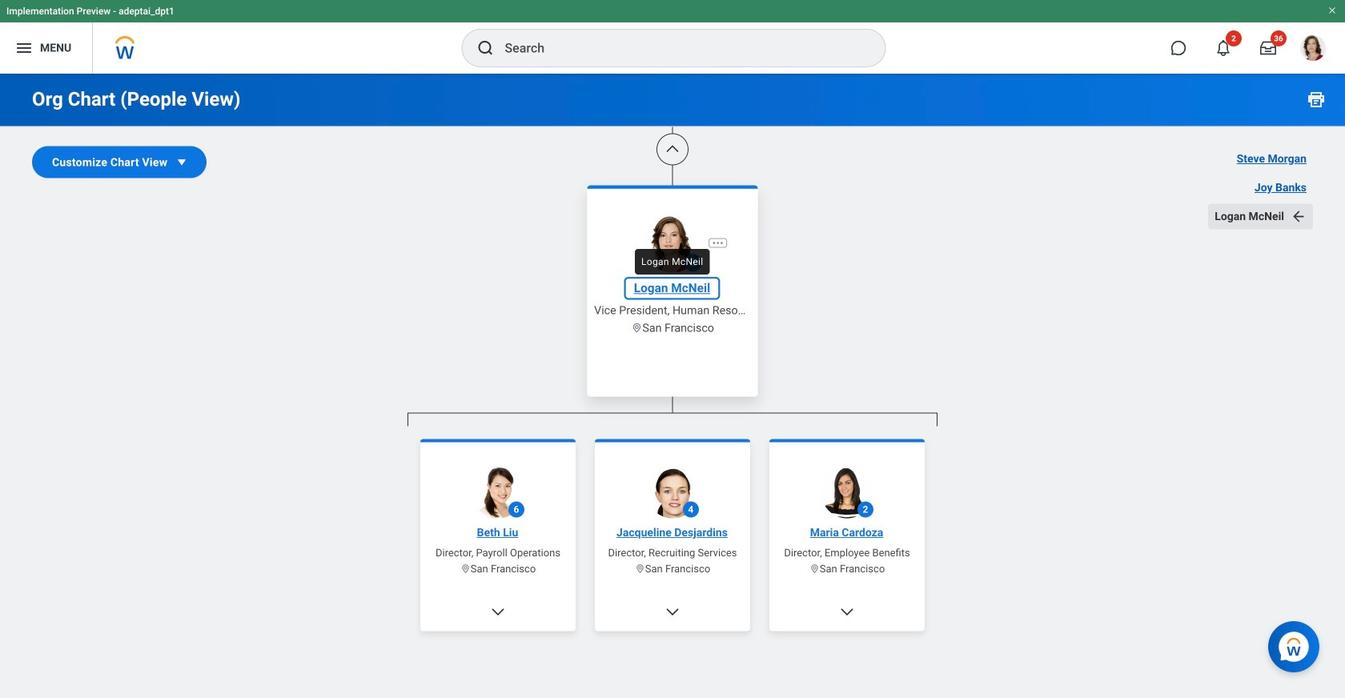 Task type: vqa. For each thing, say whether or not it's contained in the screenshot.
Nov 10
no



Task type: describe. For each thing, give the bounding box(es) containing it.
2 chevron down image from the left
[[839, 604, 855, 620]]

location image for second chevron down icon from the left
[[809, 564, 820, 574]]

1 chevron down image from the left
[[665, 604, 681, 620]]

location image for second chevron down icon from right
[[635, 564, 645, 574]]

related actions image
[[711, 236, 725, 250]]

justify image
[[14, 38, 34, 58]]

print org chart image
[[1307, 90, 1326, 109]]

caret down image
[[174, 154, 190, 170]]



Task type: locate. For each thing, give the bounding box(es) containing it.
search image
[[476, 38, 495, 58]]

inbox large image
[[1261, 40, 1277, 56]]

Search Workday  search field
[[505, 30, 853, 66]]

tooltip
[[630, 244, 715, 280]]

main content
[[0, 0, 1345, 698]]

logan mcneil, logan mcneil, 3 direct reports element
[[408, 426, 938, 698]]

chevron down image
[[665, 604, 681, 620], [839, 604, 855, 620]]

0 horizontal spatial chevron down image
[[665, 604, 681, 620]]

chevron down image
[[490, 604, 506, 620]]

banner
[[0, 0, 1345, 74]]

notifications large image
[[1216, 40, 1232, 56]]

location image
[[631, 322, 643, 334], [635, 564, 645, 574], [809, 564, 820, 574]]

close environment banner image
[[1328, 6, 1337, 15]]

arrow left image
[[1291, 209, 1307, 225]]

location image
[[460, 564, 471, 574]]

1 horizontal spatial chevron down image
[[839, 604, 855, 620]]

profile logan mcneil image
[[1301, 35, 1326, 64]]

chevron up image
[[665, 141, 681, 157]]



